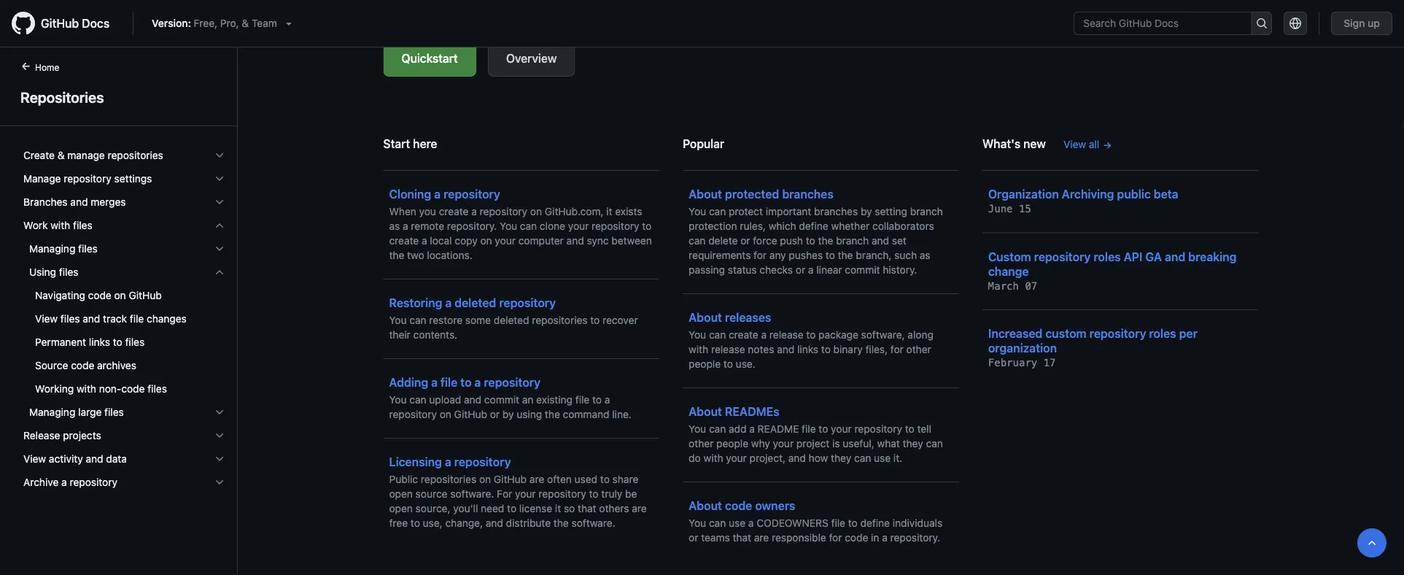 Task type: describe. For each thing, give the bounding box(es) containing it.
the up pushes
[[818, 235, 834, 247]]

repository down 'often'
[[539, 488, 587, 500]]

Search GitHub Docs search field
[[1075, 12, 1252, 34]]

with inside dropdown button
[[51, 219, 70, 231]]

breaking
[[1189, 250, 1237, 263]]

organization
[[989, 341, 1057, 355]]

branches
[[23, 196, 68, 208]]

view for view activity and data
[[23, 453, 46, 465]]

locations.
[[427, 249, 473, 261]]

all
[[1089, 138, 1100, 150]]

binary
[[834, 343, 863, 355]]

other inside about readmes you can add a readme file to your repository to tell other people why your project is useful, what they can do with your project, and how they can use it.
[[689, 437, 714, 450]]

can down protection
[[689, 235, 706, 247]]

view activity and data button
[[18, 447, 231, 471]]

to up project
[[819, 423, 829, 435]]

your down add at the bottom right of page
[[726, 452, 747, 464]]

archive
[[23, 476, 59, 488]]

software,
[[862, 329, 905, 341]]

managing files
[[29, 243, 98, 255]]

working
[[35, 383, 74, 395]]

on right copy
[[481, 235, 492, 247]]

license
[[519, 502, 553, 514]]

upload
[[429, 394, 461, 406]]

using files element for using files
[[12, 284, 237, 401]]

view all
[[1064, 138, 1100, 150]]

to up upload
[[461, 375, 472, 389]]

people inside about readmes you can add a readme file to your repository to tell other people why your project is useful, what they can do with your project, and how they can use it.
[[717, 437, 749, 450]]

to down package at right bottom
[[822, 343, 831, 355]]

add
[[729, 423, 747, 435]]

work with files element containing work with files
[[12, 214, 237, 424]]

adding
[[389, 375, 429, 389]]

using
[[517, 408, 542, 420]]

quickstart
[[402, 51, 458, 65]]

in
[[871, 532, 880, 544]]

about protected branches you can protect important branches by setting branch protection rules, which define whether collaborators can delete or force push to the branch and set requirements for any pushes to the branch, such as passing status checks or a linear commit history.
[[689, 187, 943, 276]]

repositories inside dropdown button
[[108, 149, 163, 161]]

files inside dropdown button
[[59, 266, 78, 278]]

teams
[[701, 532, 730, 544]]

for inside about protected branches you can protect important branches by setting branch protection rules, which define whether collaborators can delete or force push to the branch and set requirements for any pushes to the branch, such as passing status checks or a linear commit history.
[[754, 249, 767, 261]]

you inside about releases you can create a release to package software, along with release notes and links to binary files, for other people to use.
[[689, 329, 707, 341]]

or down rules,
[[741, 235, 751, 247]]

07
[[1026, 280, 1038, 292]]

source
[[416, 488, 448, 500]]

repository down exists
[[592, 220, 640, 232]]

pushes
[[789, 249, 823, 261]]

with down the source code archives
[[77, 383, 96, 395]]

a up you
[[434, 187, 441, 201]]

files down "work with files"
[[78, 243, 98, 255]]

june
[[989, 203, 1013, 215]]

to left package at right bottom
[[807, 329, 816, 341]]

sc 9kayk9 0 image for create & manage repositories
[[214, 150, 225, 161]]

repositories inside licensing a repository public repositories on github are often used to share open source software. for your repository to truly be open source, you'll need to license it so that others are free to use, change, and distribute the software.
[[421, 473, 477, 485]]

you inside restoring a deleted repository you can restore some deleted repositories to recover their contents.
[[389, 314, 407, 326]]

pro,
[[220, 17, 239, 29]]

triangle down image
[[283, 18, 295, 29]]

file up upload
[[441, 375, 458, 389]]

it inside the cloning a repository when you create a repository on github.com, it exists as a remote repository. you can clone your repository to create a local copy on your computer and sync between the two locations.
[[607, 205, 613, 217]]

github inside adding a file to a repository you can upload and commit an existing file to a repository on github or by using the command line.
[[454, 408, 487, 420]]

your down the github.com,
[[568, 220, 589, 232]]

a left 'codeowners'
[[749, 517, 754, 529]]

as inside the cloning a repository when you create a repository on github.com, it exists as a remote repository. you can clone your repository to create a local copy on your computer and sync between the two locations.
[[389, 220, 400, 232]]

a inside about readmes you can add a readme file to your repository to tell other people why your project is useful, what they can do with your project, and how they can use it.
[[750, 423, 755, 435]]

code left in on the bottom of page
[[845, 532, 869, 544]]

your down readme
[[773, 437, 794, 450]]

repository inside restoring a deleted repository you can restore some deleted repositories to recover their contents.
[[499, 296, 556, 310]]

files down source code archives 'link'
[[148, 383, 167, 395]]

create & manage repositories button
[[18, 144, 231, 167]]

their
[[389, 329, 411, 341]]

beta
[[1154, 187, 1179, 201]]

2 open from the top
[[389, 502, 413, 514]]

used
[[575, 473, 598, 485]]

your left computer
[[495, 235, 516, 247]]

individuals
[[893, 517, 943, 529]]

github inside licensing a repository public repositories on github are often used to share open source software. for your repository to truly be open source, you'll need to license it so that others are free to use, change, and distribute the software.
[[494, 473, 527, 485]]

by inside adding a file to a repository you can upload and commit an existing file to a repository on github or by using the command line.
[[503, 408, 514, 420]]

large
[[78, 406, 102, 418]]

sc 9kayk9 0 image for files
[[214, 406, 225, 418]]

0 vertical spatial they
[[903, 437, 924, 450]]

with inside about releases you can create a release to package software, along with release notes and links to binary files, for other people to use.
[[689, 343, 709, 355]]

to up linear
[[826, 249, 835, 261]]

0 horizontal spatial are
[[530, 473, 545, 485]]

archiving
[[1062, 187, 1115, 201]]

managing large files
[[29, 406, 124, 418]]

is
[[833, 437, 840, 450]]

protect
[[729, 205, 763, 217]]

view for view all
[[1064, 138, 1087, 150]]

about for about readmes
[[689, 405, 722, 419]]

1 vertical spatial branches
[[815, 205, 858, 217]]

on inside work with files element
[[114, 289, 126, 301]]

and inside 'dropdown button'
[[70, 196, 88, 208]]

share
[[613, 473, 639, 485]]

navigating code on github
[[35, 289, 162, 301]]

the inside the cloning a repository when you create a repository on github.com, it exists as a remote repository. you can clone your repository to create a local copy on your computer and sync between the two locations.
[[389, 249, 405, 261]]

cloning
[[389, 187, 431, 201]]

a right in on the bottom of page
[[882, 532, 888, 544]]

june 15 element
[[989, 203, 1032, 215]]

readme
[[758, 423, 799, 435]]

links inside about releases you can create a release to package software, along with release notes and links to binary files, for other people to use.
[[798, 343, 819, 355]]

api
[[1124, 250, 1143, 263]]

code for navigating
[[88, 289, 111, 301]]

code down source code archives 'link'
[[121, 383, 145, 395]]

what's new
[[983, 137, 1046, 151]]

docs
[[82, 16, 110, 30]]

a inside restoring a deleted repository you can restore some deleted repositories to recover their contents.
[[445, 296, 452, 310]]

files down view files and track file changes link
[[125, 336, 145, 348]]

file inside about code owners you can use a codeowners file to define individuals or teams that are responsible for code in a repository.
[[832, 517, 846, 529]]

you inside about code owners you can use a codeowners file to define individuals or teams that are responsible for code in a repository.
[[689, 517, 707, 529]]

navigating code on github link
[[18, 284, 231, 307]]

define inside about protected branches you can protect important branches by setting branch protection rules, which define whether collaborators can delete or force push to the branch and set requirements for any pushes to the branch, such as passing status checks or a linear commit history.
[[799, 220, 829, 232]]

& inside dropdown button
[[57, 149, 65, 161]]

repository inside increased custom repository roles per organization february 17
[[1090, 327, 1147, 340]]

and inside dropdown button
[[86, 453, 103, 465]]

others
[[599, 502, 629, 514]]

project
[[797, 437, 830, 450]]

and inside about readmes you can add a readme file to your repository to tell other people why your project is useful, what they can do with your project, and how they can use it.
[[789, 452, 806, 464]]

increased custom repository roles per organization february 17
[[989, 327, 1198, 369]]

a down when
[[403, 220, 408, 232]]

1 vertical spatial deleted
[[494, 314, 529, 326]]

15
[[1019, 203, 1032, 215]]

managing for managing files
[[29, 243, 75, 255]]

restore
[[429, 314, 463, 326]]

the inside licensing a repository public repositories on github are often used to share open source software. for your repository to truly be open source, you'll need to license it so that others are free to use, change, and distribute the software.
[[554, 517, 569, 529]]

files inside 'dropdown button'
[[104, 406, 124, 418]]

can inside the cloning a repository when you create a repository on github.com, it exists as a remote repository. you can clone your repository to create a local copy on your computer and sync between the two locations.
[[520, 220, 537, 232]]

on up "clone"
[[530, 205, 542, 217]]

what's
[[983, 137, 1021, 151]]

a down some
[[475, 375, 481, 389]]

you inside about protected branches you can protect important branches by setting branch protection rules, which define whether collaborators can delete or force push to the branch and set requirements for any pushes to the branch, such as passing status checks or a linear commit history.
[[689, 205, 707, 217]]

between
[[612, 235, 652, 247]]

view all link
[[1064, 137, 1113, 152]]

truly
[[602, 488, 623, 500]]

can down useful,
[[855, 452, 872, 464]]

owners
[[756, 499, 796, 513]]

home link
[[15, 61, 83, 75]]

up
[[1368, 17, 1381, 29]]

1 horizontal spatial are
[[632, 502, 647, 514]]

roles inside 'custom repository roles api ga and breaking change march 07'
[[1094, 250, 1121, 263]]

adding a file to a repository you can upload and commit an existing file to a repository on github or by using the command line.
[[389, 375, 632, 420]]

use.
[[736, 358, 756, 370]]

using
[[29, 266, 56, 278]]

copy
[[455, 235, 478, 247]]

files up permanent
[[61, 313, 80, 325]]

release
[[23, 429, 60, 442]]

sc 9kayk9 0 image inside release projects dropdown button
[[214, 430, 225, 442]]

commit inside about protected branches you can protect important branches by setting branch protection rules, which define whether collaborators can delete or force push to the branch and set requirements for any pushes to the branch, such as passing status checks or a linear commit history.
[[845, 264, 880, 276]]

to left tell
[[905, 423, 915, 435]]

so
[[564, 502, 575, 514]]

you inside about readmes you can add a readme file to your repository to tell other people why your project is useful, what they can do with your project, and how they can use it.
[[689, 423, 707, 435]]

remote
[[411, 220, 444, 232]]

repository inside 'custom repository roles api ga and breaking change march 07'
[[1035, 250, 1091, 263]]

team
[[252, 17, 277, 29]]

work with files button
[[18, 214, 231, 237]]

for inside about code owners you can use a codeowners file to define individuals or teams that are responsible for code in a repository.
[[829, 532, 842, 544]]

repository. inside the cloning a repository when you create a repository on github.com, it exists as a remote repository. you can clone your repository to create a local copy on your computer and sync between the two locations.
[[447, 220, 497, 232]]

releases
[[725, 311, 772, 324]]

project,
[[750, 452, 786, 464]]

restoring
[[389, 296, 443, 310]]

custom
[[1046, 327, 1087, 340]]

rules,
[[740, 220, 766, 232]]

define inside about code owners you can use a codeowners file to define individuals or teams that are responsible for code in a repository.
[[861, 517, 890, 529]]

to down for
[[507, 502, 517, 514]]

on inside licensing a repository public repositories on github are often used to share open source software. for your repository to truly be open source, you'll need to license it so that others are free to use, change, and distribute the software.
[[479, 473, 491, 485]]

delete
[[709, 235, 738, 247]]

1 vertical spatial software.
[[572, 517, 616, 529]]

permanent links to files link
[[18, 331, 231, 354]]

0 vertical spatial deleted
[[455, 296, 497, 310]]

to inside work with files element
[[113, 336, 122, 348]]

are inside about code owners you can use a codeowners file to define individuals or teams that are responsible for code in a repository.
[[754, 532, 769, 544]]

do
[[689, 452, 701, 464]]

permanent
[[35, 336, 86, 348]]

checks
[[760, 264, 793, 276]]

licensing a repository public repositories on github are often used to share open source software. for your repository to truly be open source, you'll need to license it so that others are free to use, change, and distribute the software.
[[389, 455, 647, 529]]

managing files button
[[18, 237, 231, 261]]

can inside about releases you can create a release to package software, along with release notes and links to binary files, for other people to use.
[[709, 329, 726, 341]]

can inside restoring a deleted repository you can restore some deleted repositories to recover their contents.
[[410, 314, 427, 326]]

a inside about protected branches you can protect important branches by setting branch protection rules, which define whether collaborators can delete or force push to the branch and set requirements for any pushes to the branch, such as passing status checks or a linear commit history.
[[809, 264, 814, 276]]

create
[[23, 149, 55, 161]]

to up command
[[593, 394, 602, 406]]

a inside about releases you can create a release to package software, along with release notes and links to binary files, for other people to use.
[[762, 329, 767, 341]]

to up pushes
[[806, 235, 816, 247]]

can inside adding a file to a repository you can upload and commit an existing file to a repository on github or by using the command line.
[[410, 394, 427, 406]]

a inside licensing a repository public repositories on github are often used to share open source software. for your repository to truly be open source, you'll need to license it so that others are free to use, change, and distribute the software.
[[445, 455, 452, 469]]

new
[[1024, 137, 1046, 151]]

be
[[625, 488, 637, 500]]

0 vertical spatial branches
[[783, 187, 834, 201]]

manage repository settings button
[[18, 167, 231, 190]]

can up protection
[[709, 205, 726, 217]]

can down tell
[[927, 437, 943, 450]]

how
[[809, 452, 828, 464]]

repository inside about readmes you can add a readme file to your repository to tell other people why your project is useful, what they can do with your project, and how they can use it.
[[855, 423, 903, 435]]

and inside 'custom repository roles api ga and breaking change march 07'
[[1165, 250, 1186, 263]]

to left use.
[[724, 358, 733, 370]]

and inside licensing a repository public repositories on github are often used to share open source software. for your repository to truly be open source, you'll need to license it so that others are free to use, change, and distribute the software.
[[486, 517, 503, 529]]

a up copy
[[472, 205, 477, 217]]

to down used
[[589, 488, 599, 500]]

change
[[989, 264, 1029, 278]]

repository inside dropdown button
[[64, 173, 111, 185]]

by inside about protected branches you can protect important branches by setting branch protection rules, which define whether collaborators can delete or force push to the branch and set requirements for any pushes to the branch, such as passing status checks or a linear commit history.
[[861, 205, 872, 217]]

view activity and data
[[23, 453, 127, 465]]

code for about
[[725, 499, 753, 513]]



Task type: locate. For each thing, give the bounding box(es) containing it.
about left releases
[[689, 311, 722, 324]]

files down managing files
[[59, 266, 78, 278]]

0 vertical spatial branch
[[911, 205, 943, 217]]

1 horizontal spatial create
[[439, 205, 469, 217]]

two
[[407, 249, 424, 261]]

0 horizontal spatial that
[[578, 502, 597, 514]]

using files element containing using files
[[12, 261, 237, 401]]

0 horizontal spatial commit
[[484, 394, 520, 406]]

commit inside adding a file to a repository you can upload and commit an existing file to a repository on github or by using the command line.
[[484, 394, 520, 406]]

can down restoring
[[410, 314, 427, 326]]

recover
[[603, 314, 638, 326]]

1 vertical spatial open
[[389, 502, 413, 514]]

1 vertical spatial by
[[503, 408, 514, 420]]

1 about from the top
[[689, 187, 722, 201]]

file up project
[[802, 423, 816, 435]]

or inside adding a file to a repository you can upload and commit an existing file to a repository on github or by using the command line.
[[490, 408, 500, 420]]

repositories up "source" on the bottom left of page
[[421, 473, 477, 485]]

it.
[[894, 452, 903, 464]]

view
[[1064, 138, 1087, 150], [35, 313, 58, 325], [23, 453, 46, 465]]

archive a repository button
[[18, 471, 231, 494]]

sc 9kayk9 0 image for branches and merges
[[214, 196, 225, 208]]

about for about releases
[[689, 311, 722, 324]]

cloning a repository when you create a repository on github.com, it exists as a remote repository. you can clone your repository to create a local copy on your computer and sync between the two locations.
[[389, 187, 652, 261]]

your up the is
[[831, 423, 852, 435]]

github left docs
[[41, 16, 79, 30]]

1 horizontal spatial repository.
[[891, 532, 941, 544]]

0 horizontal spatial other
[[689, 437, 714, 450]]

3 about from the top
[[689, 405, 722, 419]]

1 horizontal spatial branch
[[911, 205, 943, 217]]

create
[[439, 205, 469, 217], [389, 235, 419, 247], [729, 329, 759, 341]]

commit down branch,
[[845, 264, 880, 276]]

2 vertical spatial are
[[754, 532, 769, 544]]

they down tell
[[903, 437, 924, 450]]

define
[[799, 220, 829, 232], [861, 517, 890, 529]]

projects
[[63, 429, 101, 442]]

can left add at the bottom right of page
[[709, 423, 726, 435]]

4 sc 9kayk9 0 image from the top
[[214, 220, 225, 231]]

custom repository roles api ga and breaking change march 07
[[989, 250, 1237, 292]]

can inside about code owners you can use a codeowners file to define individuals or teams that are responsible for code in a repository.
[[709, 517, 726, 529]]

and down the need
[[486, 517, 503, 529]]

1 sc 9kayk9 0 image from the top
[[214, 406, 225, 418]]

sign up
[[1344, 17, 1381, 29]]

0 vertical spatial release
[[770, 329, 804, 341]]

1 horizontal spatial commit
[[845, 264, 880, 276]]

2 about from the top
[[689, 311, 722, 324]]

repository
[[64, 173, 111, 185], [444, 187, 501, 201], [480, 205, 528, 217], [592, 220, 640, 232], [1035, 250, 1091, 263], [499, 296, 556, 310], [1090, 327, 1147, 340], [484, 375, 541, 389], [389, 408, 437, 420], [855, 423, 903, 435], [454, 455, 511, 469], [70, 476, 117, 488], [539, 488, 587, 500]]

1 vertical spatial are
[[632, 502, 647, 514]]

0 vertical spatial by
[[861, 205, 872, 217]]

line.
[[612, 408, 632, 420]]

change,
[[445, 517, 483, 529]]

view inside view all link
[[1064, 138, 1087, 150]]

other
[[907, 343, 932, 355], [689, 437, 714, 450]]

version:
[[152, 17, 191, 29]]

select language: current language is english image
[[1290, 18, 1302, 29]]

github inside work with files element
[[129, 289, 162, 301]]

0 horizontal spatial release
[[711, 343, 746, 355]]

2 horizontal spatial repositories
[[532, 314, 588, 326]]

about for about protected branches
[[689, 187, 722, 201]]

they down the is
[[831, 452, 852, 464]]

0 horizontal spatial they
[[831, 452, 852, 464]]

for inside about releases you can create a release to package software, along with release notes and links to binary files, for other people to use.
[[891, 343, 904, 355]]

roles left api
[[1094, 250, 1121, 263]]

source code archives
[[35, 359, 136, 371]]

ga
[[1146, 250, 1163, 263]]

managing for managing large files
[[29, 406, 75, 418]]

1 vertical spatial release
[[711, 343, 746, 355]]

0 vertical spatial use
[[874, 452, 891, 464]]

tooltip
[[1358, 528, 1387, 558]]

or
[[741, 235, 751, 247], [796, 264, 806, 276], [490, 408, 500, 420], [689, 532, 699, 544]]

1 vertical spatial repository.
[[891, 532, 941, 544]]

repository up the an
[[484, 375, 541, 389]]

about inside about protected branches you can protect important branches by setting branch protection rules, which define whether collaborators can delete or force push to the branch and set requirements for any pushes to the branch, such as passing status checks or a linear commit history.
[[689, 187, 722, 201]]

scroll to top image
[[1367, 537, 1379, 549]]

repository up for
[[454, 455, 511, 469]]

1 vertical spatial as
[[920, 249, 931, 261]]

1 horizontal spatial as
[[920, 249, 931, 261]]

work with files element containing managing files
[[12, 237, 237, 424]]

or down pushes
[[796, 264, 806, 276]]

repository up computer
[[480, 205, 528, 217]]

&
[[242, 17, 249, 29], [57, 149, 65, 161]]

0 vertical spatial define
[[799, 220, 829, 232]]

and left data
[[86, 453, 103, 465]]

3 sc 9kayk9 0 image from the top
[[214, 196, 225, 208]]

0 horizontal spatial for
[[754, 249, 767, 261]]

4 about from the top
[[689, 499, 722, 513]]

whether
[[832, 220, 870, 232]]

1 sc 9kayk9 0 image from the top
[[214, 150, 225, 161]]

0 vertical spatial commit
[[845, 264, 880, 276]]

about left readmes
[[689, 405, 722, 419]]

view down navigating
[[35, 313, 58, 325]]

exists
[[615, 205, 643, 217]]

2 work with files element from the top
[[12, 237, 237, 424]]

can up the teams
[[709, 517, 726, 529]]

when
[[389, 205, 417, 217]]

merges
[[91, 196, 126, 208]]

managing inside dropdown button
[[29, 243, 75, 255]]

and inside adding a file to a repository you can upload and commit an existing file to a repository on github or by using the command line.
[[464, 394, 482, 406]]

1 open from the top
[[389, 488, 413, 500]]

roles inside increased custom repository roles per organization february 17
[[1150, 327, 1177, 340]]

a right archive
[[61, 476, 67, 488]]

0 horizontal spatial repository.
[[447, 220, 497, 232]]

use up the teams
[[729, 517, 746, 529]]

roles
[[1094, 250, 1121, 263], [1150, 327, 1177, 340]]

your inside licensing a repository public repositories on github are often used to share open source software. for your repository to truly be open source, you'll need to license it so that others are free to use, change, and distribute the software.
[[515, 488, 536, 500]]

licensing
[[389, 455, 442, 469]]

0 vertical spatial repositories
[[108, 149, 163, 161]]

1 vertical spatial that
[[733, 532, 752, 544]]

github.com,
[[545, 205, 604, 217]]

public
[[389, 473, 418, 485]]

and
[[70, 196, 88, 208], [567, 235, 584, 247], [872, 235, 890, 247], [1165, 250, 1186, 263], [83, 313, 100, 325], [777, 343, 795, 355], [464, 394, 482, 406], [789, 452, 806, 464], [86, 453, 103, 465], [486, 517, 503, 529]]

that inside about code owners you can use a codeowners file to define individuals or teams that are responsible for code in a repository.
[[733, 532, 752, 544]]

february 17 element
[[989, 357, 1056, 369]]

a up upload
[[431, 375, 438, 389]]

you inside adding a file to a repository you can upload and commit an existing file to a repository on github or by using the command line.
[[389, 394, 407, 406]]

repository down computer
[[499, 296, 556, 310]]

a down the remote
[[422, 235, 427, 247]]

release
[[770, 329, 804, 341], [711, 343, 746, 355]]

use inside about readmes you can add a readme file to your repository to tell other people why your project is useful, what they can do with your project, and how they can use it.
[[874, 452, 891, 464]]

to inside the cloning a repository when you create a repository on github.com, it exists as a remote repository. you can clone your repository to create a local copy on your computer and sync between the two locations.
[[642, 220, 652, 232]]

popular
[[683, 137, 725, 151]]

that right the teams
[[733, 532, 752, 544]]

3 sc 9kayk9 0 image from the top
[[214, 477, 225, 488]]

0 horizontal spatial it
[[555, 502, 561, 514]]

people inside about releases you can create a release to package software, along with release notes and links to binary files, for other people to use.
[[689, 358, 721, 370]]

as
[[389, 220, 400, 232], [920, 249, 931, 261]]

they
[[903, 437, 924, 450], [831, 452, 852, 464]]

sc 9kayk9 0 image for repository
[[214, 477, 225, 488]]

for
[[754, 249, 767, 261], [891, 343, 904, 355], [829, 532, 842, 544]]

github down the using files dropdown button
[[129, 289, 162, 301]]

sc 9kayk9 0 image inside branches and merges 'dropdown button'
[[214, 196, 225, 208]]

1 using files element from the top
[[12, 261, 237, 401]]

with inside about readmes you can add a readme file to your repository to tell other people why your project is useful, what they can do with your project, and how they can use it.
[[704, 452, 724, 464]]

repositories left recover
[[532, 314, 588, 326]]

work
[[23, 219, 48, 231]]

0 vertical spatial sc 9kayk9 0 image
[[214, 406, 225, 418]]

start here
[[383, 137, 437, 151]]

about inside about releases you can create a release to package software, along with release notes and links to binary files, for other people to use.
[[689, 311, 722, 324]]

source
[[35, 359, 68, 371]]

deleted
[[455, 296, 497, 310], [494, 314, 529, 326]]

files down branches and merges
[[73, 219, 92, 231]]

and up permanent links to files
[[83, 313, 100, 325]]

sc 9kayk9 0 image for manage repository settings
[[214, 173, 225, 185]]

sc 9kayk9 0 image inside view activity and data dropdown button
[[214, 453, 225, 465]]

1 vertical spatial roles
[[1150, 327, 1177, 340]]

1 vertical spatial commit
[[484, 394, 520, 406]]

7 sc 9kayk9 0 image from the top
[[214, 453, 225, 465]]

contents.
[[414, 329, 458, 341]]

1 vertical spatial branch
[[836, 235, 869, 247]]

2 sc 9kayk9 0 image from the top
[[214, 173, 225, 185]]

repository. up copy
[[447, 220, 497, 232]]

1 horizontal spatial define
[[861, 517, 890, 529]]

using files element containing navigating code on github
[[12, 284, 237, 401]]

that inside licensing a repository public repositories on github are often used to share open source software. for your repository to truly be open source, you'll need to license it so that others are free to use, change, and distribute the software.
[[578, 502, 597, 514]]

a right add at the bottom right of page
[[750, 423, 755, 435]]

0 vertical spatial for
[[754, 249, 767, 261]]

0 horizontal spatial roles
[[1094, 250, 1121, 263]]

organization archiving public beta june 15
[[989, 187, 1179, 215]]

0 vertical spatial create
[[439, 205, 469, 217]]

links down view files and track file changes
[[89, 336, 110, 348]]

repositories up settings
[[108, 149, 163, 161]]

file inside repositories element
[[130, 313, 144, 325]]

sc 9kayk9 0 image
[[214, 406, 225, 418], [214, 430, 225, 442], [214, 477, 225, 488]]

and down manage repository settings
[[70, 196, 88, 208]]

0 vertical spatial are
[[530, 473, 545, 485]]

0 horizontal spatial as
[[389, 220, 400, 232]]

0 horizontal spatial repositories
[[108, 149, 163, 161]]

to up truly
[[601, 473, 610, 485]]

1 vertical spatial managing
[[29, 406, 75, 418]]

other down "along"
[[907, 343, 932, 355]]

as inside about protected branches you can protect important branches by setting branch protection rules, which define whether collaborators can delete or force push to the branch and set requirements for any pushes to the branch, such as passing status checks or a linear commit history.
[[920, 249, 931, 261]]

about releases you can create a release to package software, along with release notes and links to binary files, for other people to use.
[[689, 311, 934, 370]]

home
[[35, 62, 59, 72]]

2 horizontal spatial for
[[891, 343, 904, 355]]

1 vertical spatial people
[[717, 437, 749, 450]]

people left use.
[[689, 358, 721, 370]]

define up push
[[799, 220, 829, 232]]

can down releases
[[709, 329, 726, 341]]

1 vertical spatial repositories
[[532, 314, 588, 326]]

file right track
[[130, 313, 144, 325]]

repositories inside restoring a deleted repository you can restore some deleted repositories to recover their contents.
[[532, 314, 588, 326]]

6 sc 9kayk9 0 image from the top
[[214, 266, 225, 278]]

and inside about protected branches you can protect important branches by setting branch protection rules, which define whether collaborators can delete or force push to the branch and set requirements for any pushes to the branch, such as passing status checks or a linear commit history.
[[872, 235, 890, 247]]

0 vertical spatial managing
[[29, 243, 75, 255]]

branch,
[[856, 249, 892, 261]]

push
[[780, 235, 803, 247]]

or left the teams
[[689, 532, 699, 544]]

file inside about readmes you can add a readme file to your repository to tell other people why your project is useful, what they can do with your project, and how they can use it.
[[802, 423, 816, 435]]

1 managing from the top
[[29, 243, 75, 255]]

create up two on the left
[[389, 235, 419, 247]]

links inside permanent links to files link
[[89, 336, 110, 348]]

are down 'codeowners'
[[754, 532, 769, 544]]

for down software,
[[891, 343, 904, 355]]

1 horizontal spatial for
[[829, 532, 842, 544]]

to
[[642, 220, 652, 232], [806, 235, 816, 247], [826, 249, 835, 261], [591, 314, 600, 326], [807, 329, 816, 341], [113, 336, 122, 348], [822, 343, 831, 355], [724, 358, 733, 370], [461, 375, 472, 389], [593, 394, 602, 406], [819, 423, 829, 435], [905, 423, 915, 435], [601, 473, 610, 485], [589, 488, 599, 500], [507, 502, 517, 514], [411, 517, 420, 529], [849, 517, 858, 529]]

1 horizontal spatial other
[[907, 343, 932, 355]]

and inside work with files element
[[83, 313, 100, 325]]

or left "using"
[[490, 408, 500, 420]]

0 vertical spatial open
[[389, 488, 413, 500]]

search image
[[1257, 18, 1268, 29]]

0 horizontal spatial branch
[[836, 235, 869, 247]]

1 vertical spatial &
[[57, 149, 65, 161]]

it inside licensing a repository public repositories on github are often used to share open source software. for your repository to truly be open source, you'll need to license it so that others are free to use, change, and distribute the software.
[[555, 502, 561, 514]]

0 horizontal spatial links
[[89, 336, 110, 348]]

it left exists
[[607, 205, 613, 217]]

clone
[[540, 220, 566, 232]]

create down releases
[[729, 329, 759, 341]]

0 vertical spatial view
[[1064, 138, 1087, 150]]

notes
[[748, 343, 775, 355]]

create inside about releases you can create a release to package software, along with release notes and links to binary files, for other people to use.
[[729, 329, 759, 341]]

use inside about code owners you can use a codeowners file to define individuals or teams that are responsible for code in a repository.
[[729, 517, 746, 529]]

branches up whether
[[815, 205, 858, 217]]

code for source
[[71, 359, 94, 371]]

2 managing from the top
[[29, 406, 75, 418]]

0 vertical spatial &
[[242, 17, 249, 29]]

about for about code owners
[[689, 499, 722, 513]]

0 horizontal spatial by
[[503, 408, 514, 420]]

1 horizontal spatial roles
[[1150, 327, 1177, 340]]

what
[[878, 437, 900, 450]]

1 vertical spatial create
[[389, 235, 419, 247]]

1 vertical spatial view
[[35, 313, 58, 325]]

0 vertical spatial other
[[907, 343, 932, 355]]

0 horizontal spatial software.
[[450, 488, 494, 500]]

or inside about code owners you can use a codeowners file to define individuals or teams that are responsible for code in a repository.
[[689, 532, 699, 544]]

files down non-
[[104, 406, 124, 418]]

other inside about releases you can create a release to package software, along with release notes and links to binary files, for other people to use.
[[907, 343, 932, 355]]

1 vertical spatial define
[[861, 517, 890, 529]]

github up for
[[494, 473, 527, 485]]

using files
[[29, 266, 78, 278]]

0 vertical spatial roles
[[1094, 250, 1121, 263]]

non-
[[99, 383, 121, 395]]

sc 9kayk9 0 image inside the using files dropdown button
[[214, 266, 225, 278]]

custom
[[989, 250, 1032, 263]]

1 work with files element from the top
[[12, 214, 237, 424]]

and right notes
[[777, 343, 795, 355]]

about inside about readmes you can add a readme file to your repository to tell other people why your project is useful, what they can do with your project, and how they can use it.
[[689, 405, 722, 419]]

sc 9kayk9 0 image inside 'managing large files' 'dropdown button'
[[214, 406, 225, 418]]

changes
[[147, 313, 187, 325]]

using files element
[[12, 261, 237, 401], [12, 284, 237, 401]]

work with files element
[[12, 214, 237, 424], [12, 237, 237, 424]]

2 vertical spatial repositories
[[421, 473, 477, 485]]

links
[[89, 336, 110, 348], [798, 343, 819, 355]]

can down "adding" at left
[[410, 394, 427, 406]]

and inside the cloning a repository when you create a repository on github.com, it exists as a remote repository. you can clone your repository to create a local copy on your computer and sync between the two locations.
[[567, 235, 584, 247]]

file right 'codeowners'
[[832, 517, 846, 529]]

are down the be
[[632, 502, 647, 514]]

repository down "adding" at left
[[389, 408, 437, 420]]

and inside about releases you can create a release to package software, along with release notes and links to binary files, for other people to use.
[[777, 343, 795, 355]]

a up command
[[605, 394, 610, 406]]

you
[[689, 205, 707, 217], [500, 220, 517, 232], [389, 314, 407, 326], [689, 329, 707, 341], [389, 394, 407, 406], [689, 423, 707, 435], [689, 517, 707, 529]]

1 vertical spatial it
[[555, 502, 561, 514]]

repository down view activity and data
[[70, 476, 117, 488]]

0 vertical spatial as
[[389, 220, 400, 232]]

2 vertical spatial view
[[23, 453, 46, 465]]

file
[[130, 313, 144, 325], [441, 375, 458, 389], [576, 394, 590, 406], [802, 423, 816, 435], [832, 517, 846, 529]]

1 horizontal spatial they
[[903, 437, 924, 450]]

0 horizontal spatial &
[[57, 149, 65, 161]]

to up archives on the bottom of the page
[[113, 336, 122, 348]]

2 sc 9kayk9 0 image from the top
[[214, 430, 225, 442]]

5 sc 9kayk9 0 image from the top
[[214, 243, 225, 255]]

on inside adding a file to a repository you can upload and commit an existing file to a repository on github or by using the command line.
[[440, 408, 452, 420]]

increased
[[989, 327, 1043, 340]]

the up linear
[[838, 249, 853, 261]]

about up protection
[[689, 187, 722, 201]]

managing up using files
[[29, 243, 75, 255]]

0 vertical spatial it
[[607, 205, 613, 217]]

1 horizontal spatial release
[[770, 329, 804, 341]]

on up the need
[[479, 473, 491, 485]]

1 vertical spatial they
[[831, 452, 852, 464]]

0 horizontal spatial create
[[389, 235, 419, 247]]

file up command
[[576, 394, 590, 406]]

to inside about code owners you can use a codeowners file to define individuals or teams that are responsible for code in a repository.
[[849, 517, 858, 529]]

1 horizontal spatial links
[[798, 343, 819, 355]]

you inside the cloning a repository when you create a repository on github.com, it exists as a remote repository. you can clone your repository to create a local copy on your computer and sync between the two locations.
[[500, 220, 517, 232]]

view for view files and track file changes
[[35, 313, 58, 325]]

code inside 'link'
[[71, 359, 94, 371]]

0 horizontal spatial define
[[799, 220, 829, 232]]

sc 9kayk9 0 image
[[214, 150, 225, 161], [214, 173, 225, 185], [214, 196, 225, 208], [214, 220, 225, 231], [214, 243, 225, 255], [214, 266, 225, 278], [214, 453, 225, 465]]

0 horizontal spatial use
[[729, 517, 746, 529]]

march
[[989, 280, 1019, 292]]

1 vertical spatial use
[[729, 517, 746, 529]]

open down "public"
[[389, 488, 413, 500]]

about code owners you can use a codeowners file to define individuals or teams that are responsible for code in a repository.
[[689, 499, 943, 544]]

to inside restoring a deleted repository you can restore some deleted repositories to recover their contents.
[[591, 314, 600, 326]]

define up in on the bottom of page
[[861, 517, 890, 529]]

release up use.
[[711, 343, 746, 355]]

to right free
[[411, 517, 420, 529]]

managing large files button
[[18, 401, 231, 424]]

sc 9kayk9 0 image inside managing files dropdown button
[[214, 243, 225, 255]]

a
[[434, 187, 441, 201], [472, 205, 477, 217], [403, 220, 408, 232], [422, 235, 427, 247], [809, 264, 814, 276], [445, 296, 452, 310], [762, 329, 767, 341], [431, 375, 438, 389], [475, 375, 481, 389], [605, 394, 610, 406], [750, 423, 755, 435], [445, 455, 452, 469], [61, 476, 67, 488], [749, 517, 754, 529], [882, 532, 888, 544]]

a inside dropdown button
[[61, 476, 67, 488]]

branches up important
[[783, 187, 834, 201]]

17
[[1044, 357, 1056, 369]]

repository inside dropdown button
[[70, 476, 117, 488]]

the down so
[[554, 517, 569, 529]]

computer
[[519, 235, 564, 247]]

overview link
[[488, 40, 575, 77]]

2 using files element from the top
[[12, 284, 237, 401]]

you'll
[[453, 502, 478, 514]]

with
[[51, 219, 70, 231], [689, 343, 709, 355], [77, 383, 96, 395], [704, 452, 724, 464]]

1 horizontal spatial it
[[607, 205, 613, 217]]

2 horizontal spatial are
[[754, 532, 769, 544]]

working with non-code files link
[[18, 377, 231, 401]]

1 vertical spatial for
[[891, 343, 904, 355]]

are
[[530, 473, 545, 485], [632, 502, 647, 514], [754, 532, 769, 544]]

sc 9kayk9 0 image for work with files
[[214, 220, 225, 231]]

and up branch,
[[872, 235, 890, 247]]

working with non-code files
[[35, 383, 167, 395]]

about inside about code owners you can use a codeowners file to define individuals or teams that are responsible for code in a repository.
[[689, 499, 722, 513]]

march 07 element
[[989, 280, 1038, 292]]

sc 9kayk9 0 image inside the manage repository settings dropdown button
[[214, 173, 225, 185]]

repositories element
[[0, 59, 238, 574]]

1 horizontal spatial use
[[874, 452, 891, 464]]

None search field
[[1074, 12, 1273, 35]]

0 vertical spatial that
[[578, 502, 597, 514]]

an
[[522, 394, 534, 406]]

any
[[770, 249, 786, 261]]

github docs link
[[12, 12, 121, 35]]

1 vertical spatial sc 9kayk9 0 image
[[214, 430, 225, 442]]

your up license
[[515, 488, 536, 500]]

to right 'codeowners'
[[849, 517, 858, 529]]

sc 9kayk9 0 image for managing files
[[214, 243, 225, 255]]

files
[[73, 219, 92, 231], [78, 243, 98, 255], [59, 266, 78, 278], [61, 313, 80, 325], [125, 336, 145, 348], [148, 383, 167, 395], [104, 406, 124, 418]]

branch
[[911, 205, 943, 217], [836, 235, 869, 247]]

sc 9kayk9 0 image for using files
[[214, 266, 225, 278]]

1 horizontal spatial software.
[[572, 517, 616, 529]]

the inside adding a file to a repository you can upload and commit an existing file to a repository on github or by using the command line.
[[545, 408, 560, 420]]

2 vertical spatial create
[[729, 329, 759, 341]]

you up their
[[389, 314, 407, 326]]

1 horizontal spatial that
[[733, 532, 752, 544]]

that right so
[[578, 502, 597, 514]]

data
[[106, 453, 127, 465]]

1 horizontal spatial repositories
[[421, 473, 477, 485]]

2 vertical spatial sc 9kayk9 0 image
[[214, 477, 225, 488]]

2 horizontal spatial create
[[729, 329, 759, 341]]

sc 9kayk9 0 image for view activity and data
[[214, 453, 225, 465]]

a up restore
[[445, 296, 452, 310]]

2 vertical spatial for
[[829, 532, 842, 544]]

0 vertical spatial software.
[[450, 488, 494, 500]]

navigating
[[35, 289, 85, 301]]

repository up copy
[[444, 187, 501, 201]]

for right responsible
[[829, 532, 842, 544]]

settings
[[114, 173, 152, 185]]

repository.
[[447, 220, 497, 232], [891, 532, 941, 544]]

0 vertical spatial people
[[689, 358, 721, 370]]

using files element for managing files
[[12, 261, 237, 401]]

create & manage repositories
[[23, 149, 163, 161]]

can
[[709, 205, 726, 217], [520, 220, 537, 232], [689, 235, 706, 247], [410, 314, 427, 326], [709, 329, 726, 341], [410, 394, 427, 406], [709, 423, 726, 435], [927, 437, 943, 450], [855, 452, 872, 464], [709, 517, 726, 529]]

sc 9kayk9 0 image inside work with files dropdown button
[[214, 220, 225, 231]]

branches and merges button
[[18, 190, 231, 214]]

1 horizontal spatial &
[[242, 17, 249, 29]]

commit left the an
[[484, 394, 520, 406]]

sc 9kayk9 0 image inside archive a repository dropdown button
[[214, 477, 225, 488]]

0 vertical spatial repository.
[[447, 220, 497, 232]]

managing inside 'dropdown button'
[[29, 406, 75, 418]]

repository. inside about code owners you can use a codeowners file to define individuals or teams that are responsible for code in a repository.
[[891, 532, 941, 544]]

by up whether
[[861, 205, 872, 217]]

it left so
[[555, 502, 561, 514]]

why
[[752, 437, 771, 450]]

deleted up some
[[455, 296, 497, 310]]

with left notes
[[689, 343, 709, 355]]

1 horizontal spatial by
[[861, 205, 872, 217]]



Task type: vqa. For each thing, say whether or not it's contained in the screenshot.
the September
no



